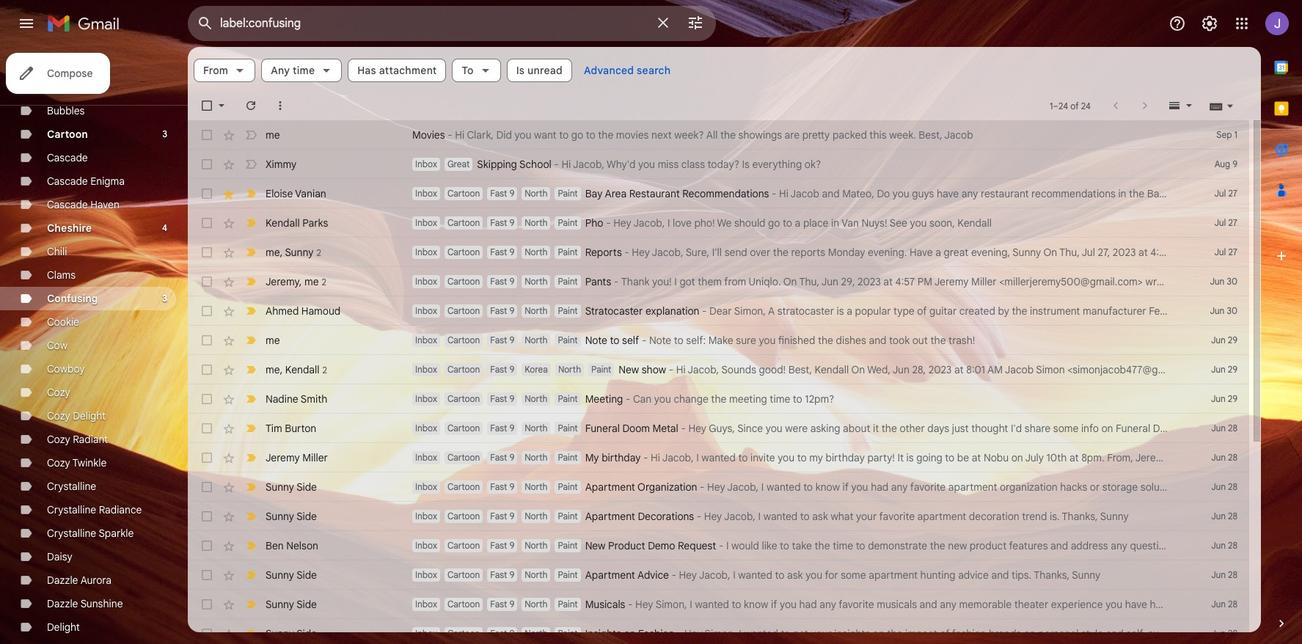 Task type: vqa. For each thing, say whether or not it's contained in the screenshot.
Cheers! Ben C.
no



Task type: locate. For each thing, give the bounding box(es) containing it.
haven
[[90, 198, 120, 211]]

2 vertical spatial 27
[[1228, 246, 1238, 257]]

packed
[[833, 128, 867, 142]]

1 note from the left
[[585, 334, 607, 347]]

0 vertical spatial 3
[[163, 128, 167, 139]]

0 vertical spatial or
[[1090, 481, 1100, 494]]

, up nadine
[[280, 363, 283, 376]]

0 horizontal spatial best,
[[788, 363, 812, 376]]

main content containing from
[[188, 47, 1302, 644]]

5 inbox from the top
[[415, 276, 437, 287]]

2 up hamoud
[[322, 276, 326, 287]]

1 vertical spatial go
[[768, 216, 780, 230]]

on right the info
[[1101, 422, 1113, 435]]

2 vertical spatial jul 27
[[1215, 246, 1238, 257]]

1 horizontal spatial time
[[770, 392, 790, 406]]

wrote: for <simonjacob477@gmail.com>
[[1208, 363, 1237, 376]]

clear search image
[[649, 8, 678, 37]]

all
[[706, 128, 718, 142]]

main content
[[188, 47, 1302, 644]]

0 horizontal spatial time
[[293, 64, 315, 77]]

7 28 from the top
[[1228, 599, 1238, 610]]

inbox for skipping school - hi jacob, why'd you miss class today? is everything ok?
[[415, 158, 437, 169]]

1 horizontal spatial wrote:
[[1208, 363, 1237, 376]]

11 fast 9 from the top
[[490, 481, 514, 492]]

2 inside me , kendall 2
[[322, 364, 327, 375]]

jun
[[822, 275, 839, 288], [1210, 276, 1225, 287], [1210, 305, 1225, 316], [1211, 335, 1226, 346], [893, 363, 910, 376], [1211, 364, 1226, 375], [1211, 393, 1226, 404], [1211, 423, 1226, 434], [1211, 452, 1226, 463], [1211, 481, 1226, 492], [1211, 511, 1226, 522], [1211, 540, 1226, 551], [1211, 569, 1226, 580], [1211, 599, 1226, 610], [1211, 628, 1226, 639]]

ahmed
[[266, 304, 299, 318]]

1 jun 29 from the top
[[1211, 335, 1238, 346]]

support image
[[1169, 15, 1186, 32]]

inbox for apartment advice - hey jacob, i wanted to ask you for some apartment hunting advice and tips. thanks, sunny
[[415, 569, 437, 580]]

jun 28 for my birthday - hi jacob, i wanted to invite you to my birthday party! it is going to be at nobu on july 10th at 8pm. from, jeremy
[[1211, 452, 1238, 463]]

side for apartment organization - hey jacob, i wanted to know if you had any favorite apartment organization hacks or storage solutions. thanks, sunny
[[296, 481, 317, 494]]

2 sunny side from the top
[[266, 510, 317, 523]]

1
[[1050, 100, 1053, 111], [1234, 129, 1238, 140]]

hunting
[[920, 569, 956, 582]]

to left self:
[[674, 334, 684, 347]]

you left may in the bottom right of the page
[[1237, 539, 1253, 552]]

gmail image
[[47, 9, 127, 38]]

1 fast 9 from the top
[[490, 188, 514, 199]]

jacob, down invite
[[727, 481, 759, 494]]

fast for reports - hey jacob, sure, i'll send over the reports monday evening. have a great evening, sunny on thu, jul 27, 2023 at 4:39 pm jacob simon <simonjaco
[[490, 246, 507, 257]]

0 vertical spatial 30
[[1227, 276, 1238, 287]]

1 vertical spatial 2
[[322, 276, 326, 287]]

cascade for cascade enigma
[[47, 175, 88, 188]]

best, right good!
[[788, 363, 812, 376]]

product
[[970, 539, 1007, 552]]

i up organization
[[696, 451, 699, 464]]

1 vertical spatial crystalline
[[47, 503, 96, 516]]

paint for apartment organization - hey jacob, i wanted to know if you had any favorite apartment organization hacks or storage solutions. thanks, sunny
[[558, 481, 578, 492]]

9 inbox from the top
[[415, 393, 437, 404]]

jun 29 for trash!
[[1211, 335, 1238, 346]]

1 vertical spatial delight
[[47, 621, 80, 634]]

2 cozy from the top
[[47, 409, 70, 423]]

0 vertical spatial dazzle
[[47, 574, 78, 587]]

i left got
[[674, 275, 677, 288]]

to left the be
[[945, 451, 955, 464]]

14 fast 9 from the top
[[490, 569, 514, 580]]

chili
[[47, 245, 67, 258]]

12 row from the top
[[188, 443, 1249, 472]]

1 24 of 24
[[1050, 100, 1091, 111]]

1 crystalline from the top
[[47, 480, 96, 493]]

13 fast 9 from the top
[[490, 540, 514, 551]]

0 horizontal spatial 24
[[1059, 100, 1068, 111]]

decorations
[[638, 510, 694, 523]]

None search field
[[188, 6, 716, 41]]

jun 28 for apartment decorations - hey jacob, i wanted to ask what your favorite apartment decoration trend is. thanks, sunny
[[1211, 511, 1238, 522]]

is unread
[[516, 64, 563, 77]]

1 vertical spatial of
[[917, 304, 927, 318]]

7 fast 9 from the top
[[490, 364, 514, 375]]

3 27 from the top
[[1228, 246, 1238, 257]]

4 sunny side from the top
[[266, 598, 317, 611]]

jeremy miller
[[266, 451, 328, 464]]

28 for hey simon, i wanted to get your insights on the impact of fashion brands on personal style and self-expression. thanks, sunny
[[1228, 628, 1238, 639]]

9 fast from the top
[[490, 423, 507, 434]]

paint for new product demo request - i would like to take the time to demonstrate the new product features and address any questions or concerns you may have.
[[558, 540, 578, 551]]

9 for pants - thank you! i got them from uniqlo. on thu, jun 29, 2023 at 4:57 pm jeremy miller <millerjeremy500@gmail.com> wrote: hi jacob, your pants are ve
[[509, 276, 514, 287]]

fast for my birthday - hi jacob, i wanted to invite you to my birthday party! it is going to be at nobu on july 10th at 8pm. from, jeremy
[[490, 452, 507, 463]]

1 30 from the top
[[1227, 276, 1238, 287]]

4 jun 28 from the top
[[1211, 511, 1238, 522]]

15 fast 9 from the top
[[490, 599, 514, 610]]

wanted down would
[[738, 569, 772, 582]]

mateo,
[[842, 187, 874, 200]]

, up jeremy , me 2
[[280, 245, 283, 259]]

1 horizontal spatial 1
[[1234, 129, 1238, 140]]

some right for
[[841, 569, 866, 582]]

inbox for pants - thank you! i got them from uniqlo. on thu, jun 29, 2023 at 4:57 pm jeremy miller <millerjeremy500@gmail.com> wrote: hi jacob, your pants are ve
[[415, 276, 437, 287]]

4 inbox from the top
[[415, 246, 437, 257]]

north for note to self - note to self: make sure you finished the dishes and took out the trash!
[[525, 335, 548, 346]]

simon right am
[[1036, 363, 1065, 376]]

are
[[785, 128, 800, 142], [1274, 275, 1289, 288]]

1 vertical spatial jun 30
[[1210, 305, 1238, 316]]

0 horizontal spatial birthday
[[602, 451, 641, 464]]

go right should
[[768, 216, 780, 230]]

0 vertical spatial 29
[[1228, 335, 1238, 346]]

0 horizontal spatial miller
[[302, 451, 328, 464]]

personal
[[1038, 627, 1079, 640]]

to left the place
[[783, 216, 792, 230]]

ben nelson
[[266, 539, 318, 552]]

5 28 from the top
[[1228, 540, 1238, 551]]

12 fast from the top
[[490, 511, 507, 522]]

metal:
[[1183, 422, 1212, 435]]

side for apartment decorations - hey jacob, i wanted to ask what your favorite apartment decoration trend is. thanks, sunny
[[296, 510, 317, 523]]

cartoon for funeral doom metal - hey guys, since you were asking about it the other days just thought i'd share some info on funeral doom metal: funeral doom meta
[[447, 423, 480, 434]]

me down ahmed
[[266, 334, 280, 347]]

jacob, down restaurant at the top of page
[[633, 216, 665, 230]]

6 inbox from the top
[[415, 305, 437, 316]]

north for funeral doom metal - hey guys, since you were asking about it the other days just thought i'd share some info on funeral doom metal: funeral doom meta
[[525, 423, 548, 434]]

2 28 from the top
[[1228, 452, 1238, 463]]

you right can
[[654, 392, 671, 406]]

main menu image
[[18, 15, 35, 32]]

3 fast 9 from the top
[[490, 246, 514, 257]]

3 fast from the top
[[490, 246, 507, 257]]

showings
[[738, 128, 782, 142]]

fast 9 for apartment advice - hey jacob, i wanted to ask you for some apartment hunting advice and tips. thanks, sunny
[[490, 569, 514, 580]]

meeting
[[585, 392, 623, 406]]

funeral left doom
[[1214, 422, 1249, 435]]

hi left kendall,
[[1239, 363, 1249, 376]]

1 eloise from the left
[[266, 187, 293, 200]]

new for new product demo request - i would like to take the time to demonstrate the new product features and address any questions or concerns you may have.
[[585, 539, 606, 552]]

1 horizontal spatial new
[[619, 363, 639, 376]]

jun 30 for jacob,
[[1210, 276, 1238, 287]]

1 horizontal spatial had
[[871, 481, 889, 494]]

2 inbox from the top
[[415, 188, 437, 199]]

doom
[[622, 422, 650, 435], [1153, 422, 1181, 435]]

storage
[[1102, 481, 1138, 494]]

jun up concerns
[[1211, 511, 1226, 522]]

0 horizontal spatial or
[[1090, 481, 1100, 494]]

0 vertical spatial 27
[[1228, 188, 1238, 199]]

0 vertical spatial some
[[1053, 422, 1079, 435]]

refresh image
[[244, 98, 258, 113]]

0 horizontal spatial thu,
[[799, 275, 820, 288]]

north for apartment decorations - hey jacob, i wanted to ask what your favorite apartment decoration trend is. thanks, sunny
[[525, 511, 548, 522]]

paint for my birthday - hi jacob, i wanted to invite you to my birthday party! it is going to be at nobu on july 10th at 8pm. from, jeremy
[[558, 452, 578, 463]]

meeting
[[729, 392, 767, 406]]

2 jun 28 from the top
[[1211, 452, 1238, 463]]

7 row from the top
[[188, 296, 1302, 326]]

0 vertical spatial jun 29
[[1211, 335, 1238, 346]]

self-
[[1126, 627, 1148, 640]]

paint for note to self - note to self: make sure you finished the dishes and took out the trash!
[[558, 335, 578, 346]]

2 dazzle from the top
[[47, 597, 78, 610]]

10 row from the top
[[188, 384, 1249, 414]]

0 horizontal spatial ask
[[787, 569, 803, 582]]

2 vertical spatial time
[[833, 539, 853, 552]]

cozy link
[[47, 386, 70, 399]]

cascade
[[47, 151, 88, 164], [47, 175, 88, 188], [47, 198, 88, 211]]

jul 27 for eloise
[[1215, 188, 1238, 199]]

crystalline radiance
[[47, 503, 142, 516]]

fast 9 for funeral doom metal - hey guys, since you were asking about it the other days just thought i'd share some info on funeral doom metal: funeral doom meta
[[490, 423, 514, 434]]

2 crystalline from the top
[[47, 503, 96, 516]]

birthday right the 'my'
[[602, 451, 641, 464]]

- right pants
[[614, 275, 619, 288]]

5 side from the top
[[296, 627, 317, 640]]

2 for me
[[322, 276, 326, 287]]

on for 8:01
[[851, 363, 865, 376]]

0 vertical spatial time
[[293, 64, 315, 77]]

jacob, left your
[[1189, 275, 1220, 288]]

2 vertical spatial best,
[[788, 363, 812, 376]]

doom left metal at the right of the page
[[622, 422, 650, 435]]

2 inside jeremy , me 2
[[322, 276, 326, 287]]

16 inbox from the top
[[415, 599, 437, 610]]

2 inside me , sunny 2
[[316, 247, 321, 258]]

jacob, up would
[[724, 510, 756, 523]]

jul for area?
[[1215, 188, 1226, 199]]

north for bay area restaurant recommendations - hi jacob and mateo, do you guys have any restaurant recommendations in the bay area? best, eloise
[[525, 188, 548, 199]]

6 row from the top
[[188, 267, 1302, 296]]

3 cascade from the top
[[47, 198, 88, 211]]

paint for reports - hey jacob, sure, i'll send over the reports monday evening. have a great evening, sunny on thu, jul 27, 2023 at 4:39 pm jacob simon <simonjaco
[[558, 246, 578, 257]]

1 vertical spatial 1
[[1234, 129, 1238, 140]]

4 fast 9 from the top
[[490, 276, 514, 287]]

0 vertical spatial miller
[[971, 275, 997, 288]]

any
[[962, 187, 978, 200], [891, 481, 908, 494], [1111, 539, 1127, 552], [820, 598, 836, 611], [940, 598, 957, 611]]

10 fast 9 from the top
[[490, 452, 514, 463]]

jul for jul
[[1215, 246, 1226, 257]]

0 horizontal spatial new
[[585, 539, 606, 552]]

2 vertical spatial apartment
[[869, 569, 918, 582]]

north for musicals - hey simon, i wanted to know if you had any favorite musicals and any memorable theater experience you have had. thanks, sunny
[[525, 599, 548, 610]]

1 jun 30 from the top
[[1210, 276, 1238, 287]]

cascade haven
[[47, 198, 120, 211]]

cartoon for pants - thank you! i got them from uniqlo. on thu, jun 29, 2023 at 4:57 pm jeremy miller <millerjeremy500@gmail.com> wrote: hi jacob, your pants are ve
[[447, 276, 480, 287]]

reports
[[791, 246, 825, 259]]

row containing ben nelson
[[188, 531, 1302, 560]]

like
[[762, 539, 777, 552]]

1 vertical spatial know
[[744, 598, 768, 611]]

smith
[[301, 392, 327, 406]]

0 horizontal spatial wrote:
[[1146, 275, 1175, 288]]

11 fast from the top
[[490, 481, 507, 492]]

new left product
[[585, 539, 606, 552]]

15 inbox from the top
[[415, 569, 437, 580]]

jun 28 for funeral doom metal - hey guys, since you were asking about it the other days just thought i'd share some info on funeral doom metal: funeral doom meta
[[1211, 423, 1238, 434]]

0 vertical spatial your
[[856, 510, 877, 523]]

cartoon for reports - hey jacob, sure, i'll send over the reports monday evening. have a great evening, sunny on thu, jul 27, 2023 at 4:39 pm jacob simon <simonjaco
[[447, 246, 480, 257]]

the right change
[[711, 392, 727, 406]]

and up impact
[[920, 598, 937, 611]]

2 30 from the top
[[1227, 305, 1238, 316]]

1 horizontal spatial some
[[1053, 422, 1079, 435]]

class
[[681, 158, 705, 171]]

0 horizontal spatial have
[[937, 187, 959, 200]]

7 fast from the top
[[490, 364, 507, 375]]

the left new
[[930, 539, 945, 552]]

1 funeral from the left
[[585, 422, 620, 435]]

settings image
[[1201, 15, 1219, 32]]

me
[[266, 128, 280, 142], [266, 245, 280, 259], [304, 275, 319, 288], [266, 334, 280, 347], [266, 363, 280, 376]]

evening.
[[868, 246, 907, 259]]

meeting - can you change the meeting time to 12pm?
[[585, 392, 834, 406]]

9 row from the top
[[188, 355, 1302, 384]]

fender.
[[1149, 304, 1183, 318]]

1 vertical spatial had
[[799, 598, 817, 611]]

1 horizontal spatial doom
[[1153, 422, 1181, 435]]

1 side from the top
[[296, 481, 317, 494]]

- right organization
[[700, 481, 705, 494]]

4 row from the top
[[188, 208, 1249, 238]]

cartoon for pho - hey jacob, i love pho! we should go to a place in van nuys! see you soon, kendall
[[447, 217, 480, 228]]

jun 29 down refer
[[1211, 335, 1238, 346]]

thanks,
[[1187, 481, 1223, 494], [1062, 510, 1098, 523], [1034, 569, 1070, 582], [1172, 598, 1208, 611], [1203, 627, 1239, 640]]

impact
[[905, 627, 937, 640]]

5 jun 28 from the top
[[1211, 540, 1238, 551]]

1 vertical spatial pm
[[918, 275, 932, 288]]

2 fast from the top
[[490, 217, 507, 228]]

0 vertical spatial a
[[795, 216, 801, 230]]

0 horizontal spatial if
[[771, 598, 777, 611]]

0 vertical spatial is
[[837, 304, 844, 318]]

11 inbox from the top
[[415, 452, 437, 463]]

2 vertical spatial jun 29
[[1211, 393, 1238, 404]]

product
[[608, 539, 645, 552]]

1 fast from the top
[[490, 188, 507, 199]]

jun for hi jacob, i wanted to invite you to my birthday party! it is going to be at nobu on july 10th at 8pm. from, jeremy
[[1211, 452, 1226, 463]]

cozy down 'cozy delight' "link" on the bottom
[[47, 433, 70, 446]]

i down request on the right bottom
[[690, 598, 692, 611]]

time up apartment advice - hey jacob, i wanted to ask you for some apartment hunting advice and tips. thanks, sunny
[[833, 539, 853, 552]]

know down would
[[744, 598, 768, 611]]

7 jun 28 from the top
[[1211, 599, 1238, 610]]

0 horizontal spatial on
[[783, 275, 797, 288]]

1 vertical spatial ,
[[299, 275, 302, 288]]

1 29 from the top
[[1228, 335, 1238, 346]]

2 vertical spatial apartment
[[585, 569, 635, 582]]

north for my birthday - hi jacob, i wanted to invite you to my birthday party! it is going to be at nobu on july 10th at 8pm. from, jeremy
[[525, 452, 548, 463]]

- down everything
[[772, 187, 776, 200]]

1 horizontal spatial note
[[649, 334, 671, 347]]

to left get
[[781, 627, 790, 640]]

sunny side
[[266, 481, 317, 494], [266, 510, 317, 523], [266, 569, 317, 582], [266, 598, 317, 611], [266, 627, 317, 640]]

if down like
[[771, 598, 777, 611]]

2 vertical spatial 2023
[[929, 363, 952, 376]]

do
[[877, 187, 890, 200]]

cascade for cascade link
[[47, 151, 88, 164]]

pho!
[[694, 216, 715, 230]]

sure,
[[686, 246, 710, 259]]

crystalline
[[47, 480, 96, 493], [47, 503, 96, 516], [47, 527, 96, 540]]

- left can
[[626, 392, 630, 406]]

take
[[792, 539, 812, 552]]

13 fast from the top
[[490, 540, 507, 551]]

- right musicals
[[628, 598, 633, 611]]

1 horizontal spatial is
[[906, 451, 914, 464]]

hey right pho
[[613, 216, 631, 230]]

28 for i would like to take the time to demonstrate the new product features and address any questions or concerns you may have.
[[1228, 540, 1238, 551]]

2 vertical spatial ,
[[280, 363, 283, 376]]

pants - thank you! i got them from uniqlo. on thu, jun 29, 2023 at 4:57 pm jeremy miller <millerjeremy500@gmail.com> wrote: hi jacob, your pants are ve
[[585, 275, 1302, 288]]

3 jun 29 from the top
[[1211, 393, 1238, 404]]

wrote:
[[1146, 275, 1175, 288], [1208, 363, 1237, 376]]

you up apartment decorations - hey jacob, i wanted to ask what your favorite apartment decoration trend is. thanks, sunny
[[851, 481, 868, 494]]

jun for thank you! i got them from uniqlo. on thu, jun 29, 2023 at 4:57 pm jeremy miller <millerjeremy500@gmail.com> wrote: hi jacob, your pants are ve
[[1210, 276, 1225, 287]]

4 side from the top
[[296, 598, 317, 611]]

2023 for <millerjeremy500@gmail.com>
[[858, 275, 881, 288]]

1 vertical spatial it
[[873, 422, 879, 435]]

1 jun 28 from the top
[[1211, 423, 1238, 434]]

0 vertical spatial on
[[1044, 246, 1057, 259]]

2 down 'parks' at the top left of the page
[[316, 247, 321, 258]]

3 cozy from the top
[[47, 433, 70, 446]]

9 for new product demo request - i would like to take the time to demonstrate the new product features and address any questions or concerns you may have.
[[509, 540, 514, 551]]

or
[[1090, 481, 1100, 494], [1178, 539, 1188, 552]]

2 29 from the top
[[1228, 364, 1238, 375]]

on left wed,
[[851, 363, 865, 376]]

some
[[1053, 422, 1079, 435], [841, 569, 866, 582]]

thanks, right solutions.
[[1187, 481, 1223, 494]]

2 3 from the top
[[162, 293, 167, 304]]

north
[[525, 188, 548, 199], [525, 217, 548, 228], [525, 246, 548, 257], [525, 276, 548, 287], [525, 305, 548, 316], [525, 335, 548, 346], [558, 364, 581, 375], [525, 393, 548, 404], [525, 423, 548, 434], [525, 452, 548, 463], [525, 481, 548, 492], [525, 511, 548, 522], [525, 540, 548, 551], [525, 569, 548, 580], [525, 599, 548, 610]]

confusing link
[[47, 292, 98, 305]]

any right address
[[1111, 539, 1127, 552]]

1 horizontal spatial is
[[742, 158, 750, 171]]

6 jun 28 from the top
[[1211, 569, 1238, 580]]

14 row from the top
[[188, 502, 1249, 531]]

paint for bay area restaurant recommendations - hi jacob and mateo, do you guys have any restaurant recommendations in the bay area? best, eloise
[[558, 188, 578, 199]]

van
[[842, 216, 859, 230]]

had
[[871, 481, 889, 494], [799, 598, 817, 611]]

navigation
[[0, 47, 188, 644]]

apartment down the 'my'
[[585, 481, 635, 494]]

0 vertical spatial simon,
[[734, 304, 766, 318]]

0 horizontal spatial pm
[[918, 275, 932, 288]]

0 horizontal spatial your
[[811, 627, 832, 640]]

2 vertical spatial 2
[[322, 364, 327, 375]]

party!
[[867, 451, 895, 464]]

9 for bay area restaurant recommendations - hi jacob and mateo, do you guys have any restaurant recommendations in the bay area? best, eloise
[[509, 188, 514, 199]]

as
[[1260, 304, 1270, 318]]

is inside row
[[742, 158, 750, 171]]

None checkbox
[[200, 186, 214, 201], [200, 392, 214, 406], [200, 480, 214, 494], [200, 509, 214, 524], [200, 186, 214, 201], [200, 392, 214, 406], [200, 480, 214, 494], [200, 509, 214, 524]]

0 vertical spatial 2
[[316, 247, 321, 258]]

on left july
[[1011, 451, 1023, 464]]

decoration
[[969, 510, 1019, 523]]

insights
[[585, 627, 621, 640]]

4 cozy from the top
[[47, 456, 70, 470]]

3 jul 27 from the top
[[1215, 246, 1238, 257]]

inbox for apartment decorations - hey jacob, i wanted to ask what your favorite apartment decoration trend is. thanks, sunny
[[415, 511, 437, 522]]

note right self
[[649, 334, 671, 347]]

29,
[[841, 275, 855, 288]]

1 horizontal spatial eloise
[[1223, 187, 1250, 200]]

11 row from the top
[[188, 414, 1302, 443]]

more image
[[273, 98, 288, 113]]

jeremy up solutions.
[[1135, 451, 1170, 464]]

0 vertical spatial apartment
[[585, 481, 635, 494]]

fast for musicals - hey simon, i wanted to know if you had any favorite musicals and any memorable theater experience you have had. thanks, sunny
[[490, 599, 507, 610]]

ben
[[266, 539, 284, 552]]

metal
[[653, 422, 678, 435]]

side for musicals - hey simon, i wanted to know if you had any favorite musicals and any memorable theater experience you have had. thanks, sunny
[[296, 598, 317, 611]]

wanted for for
[[738, 569, 772, 582]]

1 cozy from the top
[[47, 386, 70, 399]]

jun for hey jacob, i wanted to know if you had any favorite apartment organization hacks or storage solutions. thanks, sunny
[[1211, 481, 1226, 492]]

1 horizontal spatial go
[[768, 216, 780, 230]]

solutions.
[[1141, 481, 1185, 494]]

week.
[[889, 128, 916, 142]]

1 horizontal spatial simon
[[1221, 246, 1250, 259]]

, up ahmed hamoud
[[299, 275, 302, 288]]

fast 9 for note to self - note to self: make sure you finished the dishes and took out the trash!
[[490, 335, 514, 346]]

to left movies
[[586, 128, 595, 142]]

note down stratocaster
[[585, 334, 607, 347]]

any down the it
[[891, 481, 908, 494]]

jun up refer
[[1210, 276, 1225, 287]]

crystalline up daisy link
[[47, 527, 96, 540]]

5 fast from the top
[[490, 305, 507, 316]]

tab list
[[1261, 47, 1302, 591]]

9 for apartment advice - hey jacob, i wanted to ask you for some apartment hunting advice and tips. thanks, sunny
[[509, 569, 514, 580]]

1 horizontal spatial 2023
[[929, 363, 952, 376]]

apartment
[[948, 481, 997, 494], [917, 510, 966, 523], [869, 569, 918, 582]]

crystalline sparkle
[[47, 527, 134, 540]]

8 28 from the top
[[1228, 628, 1238, 639]]

paint inside the "paint insights on fashion - hey simon, i wanted to get your insights on the impact of fashion brands on personal style and self-expression. thanks, sunny"
[[558, 628, 578, 639]]

row
[[188, 120, 1249, 150], [188, 150, 1249, 179], [188, 179, 1250, 208], [188, 208, 1249, 238], [188, 238, 1302, 267], [188, 267, 1302, 296], [188, 296, 1302, 326], [188, 326, 1249, 355], [188, 355, 1302, 384], [188, 384, 1249, 414], [188, 414, 1302, 443], [188, 443, 1249, 472], [188, 472, 1254, 502], [188, 502, 1249, 531], [188, 531, 1302, 560], [188, 560, 1249, 590], [188, 590, 1249, 619], [188, 619, 1270, 644]]

1 vertical spatial best,
[[1197, 187, 1220, 200]]

3 row from the top
[[188, 179, 1250, 208]]

1 horizontal spatial thu,
[[1059, 246, 1080, 259]]

inbox for funeral doom metal - hey guys, since you were asking about it the other days just thought i'd share some info on funeral doom metal: funeral doom meta
[[415, 423, 437, 434]]

am
[[988, 363, 1003, 376]]

cozy for cozy radiant
[[47, 433, 70, 446]]

row containing jeremy miller
[[188, 443, 1249, 472]]

kendall up the nadine smith
[[285, 363, 319, 376]]

3 for cartoon
[[163, 128, 167, 139]]

fast 9 for new product demo request - i would like to take the time to demonstrate the new product features and address any questions or concerns you may have.
[[490, 540, 514, 551]]

wanted for your
[[763, 510, 798, 523]]

inbox for musicals - hey simon, i wanted to know if you had any favorite musicals and any memorable theater experience you have had. thanks, sunny
[[415, 599, 437, 610]]

had down party!
[[871, 481, 889, 494]]

1 horizontal spatial best,
[[919, 128, 942, 142]]

2023
[[1113, 246, 1136, 259], [858, 275, 881, 288], [929, 363, 952, 376]]

- right movies
[[448, 128, 452, 142]]

birthday right my on the bottom right
[[826, 451, 865, 464]]

jacob, for hey jacob, i wanted to ask what your favorite apartment decoration trend is. thanks, sunny
[[724, 510, 756, 523]]

jun left "28,"
[[893, 363, 910, 376]]

inbox for my birthday - hi jacob, i wanted to invite you to my birthday party! it is going to be at nobu on july 10th at 8pm. from, jeremy
[[415, 452, 437, 463]]

apartment down the be
[[948, 481, 997, 494]]

12 fast 9 from the top
[[490, 511, 514, 522]]

1 cascade from the top
[[47, 151, 88, 164]]

from button
[[194, 59, 255, 82]]

1 vertical spatial 2023
[[858, 275, 881, 288]]

None checkbox
[[200, 98, 214, 113], [200, 128, 214, 142], [200, 157, 214, 172], [200, 216, 214, 230], [200, 245, 214, 260], [200, 274, 214, 289], [200, 304, 214, 318], [200, 333, 214, 348], [200, 362, 214, 377], [200, 421, 214, 436], [200, 450, 214, 465], [200, 538, 214, 553], [200, 568, 214, 582], [200, 597, 214, 612], [200, 627, 214, 641], [200, 98, 214, 113], [200, 128, 214, 142], [200, 157, 214, 172], [200, 216, 214, 230], [200, 245, 214, 260], [200, 274, 214, 289], [200, 304, 214, 318], [200, 333, 214, 348], [200, 362, 214, 377], [200, 421, 214, 436], [200, 450, 214, 465], [200, 538, 214, 553], [200, 568, 214, 582], [200, 597, 214, 612], [200, 627, 214, 641]]

apartment decorations - hey jacob, i wanted to ask what your favorite apartment decoration trend is. thanks, sunny
[[585, 510, 1129, 523]]

the left area?
[[1129, 187, 1145, 200]]

3 apartment from the top
[[585, 569, 635, 582]]

1 vertical spatial have
[[1125, 598, 1147, 611]]

1 apartment from the top
[[585, 481, 635, 494]]

reports
[[585, 246, 622, 259]]

5 fast 9 from the top
[[490, 305, 514, 316]]

27,
[[1098, 246, 1110, 259]]

2 horizontal spatial best,
[[1197, 187, 1220, 200]]

why'd
[[607, 158, 636, 171]]

jun for hey simon, i wanted to know if you had any favorite musicals and any memorable theater experience you have had. thanks, sunny
[[1211, 599, 1226, 610]]

0 vertical spatial simon
[[1221, 246, 1250, 259]]

cascade link
[[47, 151, 88, 164]]

0 vertical spatial new
[[619, 363, 639, 376]]

2023 for <simonjacob477@gmail.com>
[[929, 363, 952, 376]]

4 28 from the top
[[1228, 511, 1238, 522]]

monday
[[828, 246, 865, 259]]

1 row from the top
[[188, 120, 1249, 150]]

12 inbox from the top
[[415, 481, 437, 492]]

jacob, up organization
[[662, 451, 694, 464]]

jun down metal:
[[1211, 452, 1226, 463]]

0 horizontal spatial funeral
[[585, 422, 620, 435]]

1 jul 27 from the top
[[1215, 188, 1238, 199]]

0 horizontal spatial it
[[873, 422, 879, 435]]

other
[[900, 422, 925, 435]]

crystalline down cozy twinkle link
[[47, 480, 96, 493]]

on right uniqlo.
[[783, 275, 797, 288]]

1 vertical spatial new
[[585, 539, 606, 552]]

are left pretty
[[785, 128, 800, 142]]

apartment
[[585, 481, 635, 494], [585, 510, 635, 523], [585, 569, 635, 582]]

favorite down going
[[910, 481, 946, 494]]

wrote: for <millerjeremy500@gmail.com>
[[1146, 275, 1175, 288]]

0 vertical spatial jun 30
[[1210, 276, 1238, 287]]

your right what
[[856, 510, 877, 523]]

sunny side for apartment organization - hey jacob, i wanted to know if you had any favorite apartment organization hacks or storage solutions. thanks, sunny
[[266, 481, 317, 494]]

hi left clark, at left
[[455, 128, 464, 142]]

is down the 29,
[[837, 304, 844, 318]]

0 horizontal spatial 1
[[1050, 100, 1053, 111]]

cartoon for stratocaster explanation - dear simon, a stratocaster is a popular type of guitar created by the instrument manufacturer fender. many refer to it as the str
[[447, 305, 480, 316]]

30 left pants
[[1227, 276, 1238, 287]]

self
[[622, 334, 639, 347]]

6 fast 9 from the top
[[490, 335, 514, 346]]

1 vertical spatial jul 27
[[1215, 217, 1238, 228]]

to
[[559, 128, 569, 142], [586, 128, 595, 142], [783, 216, 792, 230], [1239, 304, 1248, 318], [610, 334, 620, 347], [674, 334, 684, 347], [793, 392, 802, 406], [738, 451, 748, 464], [797, 451, 807, 464], [945, 451, 955, 464], [803, 481, 813, 494], [800, 510, 810, 523], [780, 539, 789, 552], [856, 539, 865, 552], [775, 569, 785, 582], [732, 598, 741, 611], [781, 627, 790, 640]]

advanced
[[584, 64, 634, 77]]

jacob,
[[573, 158, 604, 171], [633, 216, 665, 230], [652, 246, 683, 259], [1189, 275, 1220, 288], [688, 363, 719, 376], [662, 451, 694, 464], [727, 481, 759, 494], [724, 510, 756, 523], [699, 569, 730, 582]]

1 vertical spatial is
[[906, 451, 914, 464]]

apartment for hunting
[[869, 569, 918, 582]]

0 vertical spatial ask
[[812, 510, 828, 523]]

cozy twinkle link
[[47, 456, 107, 470]]

, for kendall
[[280, 363, 283, 376]]

jun down refer
[[1211, 335, 1226, 346]]

1 24 from the left
[[1059, 100, 1068, 111]]

1 horizontal spatial a
[[847, 304, 852, 318]]

had up get
[[799, 598, 817, 611]]

demonstrate
[[868, 539, 927, 552]]

8 fast 9 from the top
[[490, 393, 514, 404]]

1 28 from the top
[[1228, 423, 1238, 434]]

asking
[[810, 422, 840, 435]]

north for pho - hey jacob, i love pho! we should go to a place in van nuys! see you soon, kendall
[[525, 217, 548, 228]]

8 inbox from the top
[[415, 364, 437, 375]]

9 for pho - hey jacob, i love pho! we should go to a place in van nuys! see you soon, kendall
[[509, 217, 514, 228]]

2 funeral from the left
[[1116, 422, 1150, 435]]

1 horizontal spatial ask
[[812, 510, 828, 523]]

search mail image
[[192, 10, 219, 37]]

jun for can you change the meeting time to 12pm?
[[1211, 393, 1226, 404]]

3 crystalline from the top
[[47, 527, 96, 540]]

jun 29 up metal:
[[1211, 393, 1238, 404]]

north for apartment advice - hey jacob, i wanted to ask you for some apartment hunting advice and tips. thanks, sunny
[[525, 569, 548, 580]]

jacob, for hi jacob, sounds good! best, kendall on wed, jun 28, 2023 at 8:01 am jacob simon <simonjacob477@gmail.com> wrote: hi kendall, let
[[688, 363, 719, 376]]

fast for bay area restaurant recommendations - hi jacob and mateo, do you guys have any restaurant recommendations in the bay area? best, eloise
[[490, 188, 507, 199]]

1 vertical spatial wrote:
[[1208, 363, 1237, 376]]

experience
[[1051, 598, 1103, 611]]



Task type: describe. For each thing, give the bounding box(es) containing it.
note to self - note to self: make sure you finished the dishes and took out the trash!
[[585, 334, 975, 347]]

2 vertical spatial simon,
[[705, 627, 736, 640]]

jun 28 for musicals - hey simon, i wanted to know if you had any favorite musicals and any memorable theater experience you have had. thanks, sunny
[[1211, 599, 1238, 610]]

dazzle for dazzle sunshine
[[47, 597, 78, 610]]

kendall up 12pm?
[[815, 363, 849, 376]]

0 vertical spatial delight
[[73, 409, 106, 423]]

- right advice
[[672, 569, 676, 582]]

the right by
[[1012, 304, 1027, 318]]

your
[[1222, 275, 1243, 288]]

wanted for you
[[767, 481, 801, 494]]

bubbles link
[[47, 104, 85, 117]]

new for new show - hi jacob, sounds good! best, kendall on wed, jun 28, 2023 at 8:01 am jacob simon <simonjacob477@gmail.com> wrote: hi kendall, let
[[619, 363, 639, 376]]

to down apartment decorations - hey jacob, i wanted to ask what your favorite apartment decoration trend is. thanks, sunny
[[856, 539, 865, 552]]

2 bay from the left
[[1147, 187, 1165, 200]]

hi right school in the left top of the page
[[562, 158, 571, 171]]

sunny side for apartment advice - hey jacob, i wanted to ask you for some apartment hunting advice and tips. thanks, sunny
[[266, 569, 317, 582]]

show
[[642, 363, 666, 376]]

at left 4:39
[[1139, 246, 1148, 259]]

str
[[1291, 304, 1302, 318]]

, for me
[[299, 275, 302, 288]]

expression.
[[1148, 627, 1201, 640]]

side for apartment advice - hey jacob, i wanted to ask you for some apartment hunting advice and tips. thanks, sunny
[[296, 569, 317, 582]]

apartment organization - hey jacob, i wanted to know if you had any favorite apartment organization hacks or storage solutions. thanks, sunny
[[585, 481, 1254, 494]]

pants
[[585, 275, 611, 288]]

chili link
[[47, 245, 67, 258]]

should
[[734, 216, 766, 230]]

fast for meeting - can you change the meeting time to 12pm?
[[490, 393, 507, 404]]

- right school in the left top of the page
[[554, 158, 559, 171]]

type
[[894, 304, 915, 318]]

jun for note to self: make sure you finished the dishes and took out the trash!
[[1211, 335, 1226, 346]]

1 horizontal spatial miller
[[971, 275, 997, 288]]

bubbles
[[47, 104, 85, 117]]

28 for hey jacob, i wanted to know if you had any favorite apartment organization hacks or storage solutions. thanks, sunny
[[1228, 481, 1238, 492]]

sure
[[736, 334, 756, 347]]

paint for pho - hey jacob, i love pho! we should go to a place in van nuys! see you soon, kendall
[[558, 217, 578, 228]]

3 funeral from the left
[[1214, 422, 1249, 435]]

the right "take"
[[815, 539, 830, 552]]

cartoon for apartment decorations - hey jacob, i wanted to ask what your favorite apartment decoration trend is. thanks, sunny
[[447, 511, 480, 522]]

thanks, right expression. at right
[[1203, 627, 1239, 640]]

1 horizontal spatial if
[[843, 481, 849, 494]]

wanted down request on the right bottom
[[695, 598, 729, 611]]

2 for sunny
[[316, 247, 321, 258]]

- right metal at the right of the page
[[681, 422, 686, 435]]

3 29 from the top
[[1228, 393, 1238, 404]]

parks
[[302, 216, 328, 230]]

organization
[[1000, 481, 1058, 494]]

30 for it
[[1227, 305, 1238, 316]]

hi right show
[[676, 363, 686, 376]]

north for pants - thank you! i got them from uniqlo. on thu, jun 29, 2023 at 4:57 pm jeremy miller <millerjeremy500@gmail.com> wrote: hi jacob, your pants are ve
[[525, 276, 548, 287]]

has attachment
[[357, 64, 437, 77]]

2 vertical spatial of
[[940, 627, 950, 640]]

the right out
[[931, 334, 946, 347]]

area?
[[1167, 187, 1194, 200]]

row containing tim burton
[[188, 414, 1302, 443]]

fast 9 for new show - hi jacob, sounds good! best, kendall on wed, jun 28, 2023 at 8:01 am jacob simon <simonjacob477@gmail.com> wrote: hi kendall, let
[[490, 364, 514, 375]]

sep
[[1217, 129, 1232, 140]]

you right experience
[[1106, 598, 1123, 611]]

radiant
[[73, 433, 108, 446]]

paint for funeral doom metal - hey guys, since you were asking about it the other days just thought i'd share some info on funeral doom metal: funeral doom meta
[[558, 423, 578, 434]]

1 birthday from the left
[[602, 451, 641, 464]]

kendall,
[[1251, 363, 1288, 376]]

1 horizontal spatial or
[[1178, 539, 1188, 552]]

me up ahmed hamoud
[[304, 275, 319, 288]]

28 for hey jacob, i wanted to ask you for some apartment hunting advice and tips. thanks, sunny
[[1228, 569, 1238, 580]]

inbox for new product demo request - i would like to take the time to demonstrate the new product features and address any questions or concerns you may have.
[[415, 540, 437, 551]]

trash!
[[949, 334, 975, 347]]

inbox for bay area restaurant recommendations - hi jacob and mateo, do you guys have any restaurant recommendations in the bay area? best, eloise
[[415, 188, 437, 199]]

0 vertical spatial favorite
[[910, 481, 946, 494]]

crystalline for crystalline link
[[47, 480, 96, 493]]

to right want
[[559, 128, 569, 142]]

school
[[519, 158, 552, 171]]

16 row from the top
[[188, 560, 1249, 590]]

0 vertical spatial of
[[1071, 100, 1079, 111]]

9 for note to self - note to self: make sure you finished the dishes and took out the trash!
[[509, 335, 514, 346]]

you right did
[[515, 128, 531, 142]]

0 vertical spatial apartment
[[948, 481, 997, 494]]

0 horizontal spatial simon
[[1036, 363, 1065, 376]]

thanks, right tips.
[[1034, 569, 1070, 582]]

burton
[[285, 422, 316, 435]]

jun for dear simon, a stratocaster is a popular type of guitar created by the instrument manufacturer fender. many refer to it as the str
[[1210, 305, 1225, 316]]

1 horizontal spatial in
[[1118, 187, 1126, 200]]

want
[[534, 128, 557, 142]]

28 for hi jacob, i wanted to invite you to my birthday party! it is going to be at nobu on july 10th at 8pm. from, jeremy
[[1228, 452, 1238, 463]]

north for meeting - can you change the meeting time to 12pm?
[[525, 393, 548, 404]]

cartoon for my birthday - hi jacob, i wanted to invite you to my birthday party! it is going to be at nobu on july 10th at 8pm. from, jeremy
[[447, 452, 480, 463]]

thank
[[621, 275, 650, 288]]

you left miss
[[638, 158, 655, 171]]

on right insights
[[873, 627, 885, 640]]

meta
[[1281, 422, 1302, 435]]

love
[[673, 216, 692, 230]]

jun 28 for apartment advice - hey jacob, i wanted to ask you for some apartment hunting advice and tips. thanks, sunny
[[1211, 569, 1238, 580]]

everything
[[752, 158, 802, 171]]

jun for hey guys, since you were asking about it the other days just thought i'd share some info on funeral doom metal: funeral doom meta
[[1211, 423, 1226, 434]]

1 horizontal spatial your
[[856, 510, 877, 523]]

9 for apartment decorations - hey jacob, i wanted to ask what your favorite apartment decoration trend is. thanks, sunny
[[509, 511, 514, 522]]

trend
[[1022, 510, 1047, 523]]

bay area restaurant recommendations - hi jacob and mateo, do you guys have any restaurant recommendations in the bay area? best, eloise
[[585, 187, 1250, 200]]

ximmy
[[266, 158, 297, 171]]

vanian
[[295, 187, 326, 200]]

demo
[[648, 539, 675, 552]]

- right pho
[[606, 216, 611, 230]]

fast for stratocaster explanation - dear simon, a stratocaster is a popular type of guitar created by the instrument manufacturer fender. many refer to it as the str
[[490, 305, 507, 316]]

cartoon for bay area restaurant recommendations - hi jacob and mateo, do you guys have any restaurant recommendations in the bay area? best, eloise
[[447, 188, 480, 199]]

the left other
[[882, 422, 897, 435]]

0 horizontal spatial know
[[744, 598, 768, 611]]

thanks, right had.
[[1172, 598, 1208, 611]]

unread
[[527, 64, 563, 77]]

you left for
[[806, 569, 822, 582]]

sunny side for musicals - hey simon, i wanted to know if you had any favorite musicals and any memorable theater experience you have had. thanks, sunny
[[266, 598, 317, 611]]

hey up the thank
[[632, 246, 650, 259]]

13 row from the top
[[188, 472, 1254, 502]]

4
[[162, 222, 167, 233]]

row containing nadine smith
[[188, 384, 1249, 414]]

2 horizontal spatial a
[[936, 246, 941, 259]]

jun 29 for jacob
[[1211, 364, 1238, 375]]

the left impact
[[887, 627, 903, 640]]

<simonjacob477@gmail.com>
[[1068, 363, 1205, 376]]

guitar
[[930, 304, 957, 318]]

time inside popup button
[[293, 64, 315, 77]]

from
[[203, 64, 228, 77]]

1 vertical spatial simon,
[[656, 598, 687, 611]]

me down more image
[[266, 128, 280, 142]]

i up would
[[758, 510, 761, 523]]

inbox for apartment organization - hey jacob, i wanted to know if you had any favorite apartment organization hacks or storage solutions. thanks, sunny
[[415, 481, 437, 492]]

9 for stratocaster explanation - dear simon, a stratocaster is a popular type of guitar created by the instrument manufacturer fender. many refer to it as the str
[[509, 305, 514, 316]]

nobu
[[984, 451, 1009, 464]]

you up get
[[780, 598, 797, 611]]

side for paint insights on fashion - hey simon, i wanted to get your insights on the impact of fashion brands on personal style and self-expression. thanks, sunny
[[296, 627, 317, 640]]

and left self-
[[1106, 627, 1124, 640]]

jun for hi jacob, sounds good! best, kendall on wed, jun 28, 2023 at 8:01 am jacob simon <simonjacob477@gmail.com> wrote: hi kendall, let
[[1211, 364, 1226, 375]]

i left would
[[726, 539, 729, 552]]

jacob, for hey jacob, i wanted to ask you for some apartment hunting advice and tips. thanks, sunny
[[699, 569, 730, 582]]

8:01
[[966, 363, 985, 376]]

jun for hey jacob, i wanted to ask what your favorite apartment decoration trend is. thanks, sunny
[[1211, 511, 1226, 522]]

cartoon for musicals - hey simon, i wanted to know if you had any favorite musicals and any memorable theater experience you have had. thanks, sunny
[[447, 599, 480, 610]]

row containing kendall parks
[[188, 208, 1249, 238]]

row containing ximmy
[[188, 150, 1249, 179]]

0 vertical spatial 1
[[1050, 100, 1053, 111]]

just
[[952, 422, 969, 435]]

- up organization
[[643, 451, 648, 464]]

9 for musicals - hey simon, i wanted to know if you had any favorite musicals and any memorable theater experience you have had. thanks, sunny
[[509, 599, 514, 610]]

1 bay from the left
[[585, 187, 603, 200]]

cartoon for apartment organization - hey jacob, i wanted to know if you had any favorite apartment organization hacks or storage solutions. thanks, sunny
[[447, 481, 480, 492]]

cascade enigma
[[47, 175, 125, 188]]

and down is.
[[1051, 539, 1068, 552]]

0 horizontal spatial in
[[831, 216, 839, 230]]

2 horizontal spatial on
[[1044, 246, 1057, 259]]

advanced search options image
[[681, 8, 710, 37]]

it
[[898, 451, 904, 464]]

0 horizontal spatial had
[[799, 598, 817, 611]]

1 horizontal spatial are
[[1274, 275, 1289, 288]]

tim burton
[[266, 422, 316, 435]]

about
[[843, 422, 870, 435]]

has attachment button
[[348, 59, 446, 82]]

cozy delight
[[47, 409, 106, 423]]

any time button
[[261, 59, 342, 82]]

wed,
[[867, 363, 891, 376]]

aug 9
[[1215, 158, 1238, 169]]

1 vertical spatial if
[[771, 598, 777, 611]]

cookie link
[[47, 315, 79, 329]]

0 vertical spatial had
[[871, 481, 889, 494]]

jacob, for hi jacob, i wanted to invite you to my birthday party! it is going to be at nobu on july 10th at 8pm. from, jeremy
[[662, 451, 694, 464]]

2 vertical spatial favorite
[[839, 598, 874, 611]]

jacob right 4:39
[[1190, 246, 1219, 259]]

next
[[651, 128, 672, 142]]

0 horizontal spatial are
[[785, 128, 800, 142]]

nuys!
[[862, 216, 887, 230]]

5 row from the top
[[188, 238, 1302, 267]]

to
[[462, 64, 474, 77]]

to left invite
[[738, 451, 748, 464]]

dazzle aurora
[[47, 574, 112, 587]]

invite
[[750, 451, 775, 464]]

2 24 from the left
[[1081, 100, 1091, 111]]

0 horizontal spatial is
[[837, 304, 844, 318]]

stratocaster
[[585, 304, 643, 318]]

0 vertical spatial thu,
[[1059, 246, 1080, 259]]

inbox for new show - hi jacob, sounds good! best, kendall on wed, jun 28, 2023 at 8:01 am jacob simon <simonjacob477@gmail.com> wrote: hi kendall, let
[[415, 364, 437, 375]]

theater
[[1014, 598, 1049, 611]]

you right invite
[[778, 451, 795, 464]]

8 row from the top
[[188, 326, 1249, 355]]

sunny side for paint insights on fashion - hey simon, i wanted to get your insights on the impact of fashion brands on personal style and self-expression. thanks, sunny
[[266, 627, 317, 640]]

cartoon for note to self - note to self: make sure you finished the dishes and took out the trash!
[[447, 335, 480, 346]]

1 vertical spatial favorite
[[879, 510, 915, 523]]

1 vertical spatial miller
[[302, 451, 328, 464]]

skipping school - hi jacob, why'd you miss class today? is everything ok?
[[477, 158, 821, 171]]

hey right fashion
[[684, 627, 702, 640]]

inbox for meeting - can you change the meeting time to 12pm?
[[415, 393, 437, 404]]

and left tips.
[[991, 569, 1009, 582]]

9 for my birthday - hi jacob, i wanted to invite you to my birthday party! it is going to be at nobu on july 10th at 8pm. from, jeremy
[[509, 452, 514, 463]]

fast 9 for musicals - hey simon, i wanted to know if you had any favorite musicals and any memorable theater experience you have had. thanks, sunny
[[490, 599, 514, 610]]

is unread button
[[507, 59, 572, 82]]

9 for meeting - can you change the meeting time to 12pm?
[[509, 393, 514, 404]]

fast for pho - hey jacob, i love pho! we should go to a place in van nuys! see you soon, kendall
[[490, 217, 507, 228]]

jun 30 for it
[[1210, 305, 1238, 316]]

you right do on the top
[[893, 187, 909, 200]]

ve
[[1292, 275, 1302, 288]]

1 vertical spatial some
[[841, 569, 866, 582]]

hi up fender.
[[1177, 275, 1187, 288]]

navigation containing compose
[[0, 47, 188, 644]]

to down would
[[732, 598, 741, 611]]

- up request on the right bottom
[[697, 510, 702, 523]]

i left love
[[668, 216, 670, 230]]

hamoud
[[301, 304, 341, 318]]

2 doom from the left
[[1153, 422, 1181, 435]]

jeremy up ahmed
[[266, 275, 299, 288]]

ok?
[[805, 158, 821, 171]]

wanted for to
[[702, 451, 736, 464]]

17 row from the top
[[188, 590, 1249, 619]]

apartment advice - hey jacob, i wanted to ask you for some apartment hunting advice and tips. thanks, sunny
[[585, 569, 1101, 582]]

i down would
[[733, 569, 736, 582]]

fast for new product demo request - i would like to take the time to demonstrate the new product features and address any questions or concerns you may have.
[[490, 540, 507, 551]]

2 27 from the top
[[1228, 217, 1238, 228]]

pho
[[585, 216, 603, 230]]

0 vertical spatial pm
[[1173, 246, 1188, 259]]

jeremy , me 2
[[266, 275, 326, 288]]

3 for confusing
[[162, 293, 167, 304]]

crystalline link
[[47, 480, 96, 493]]

cheshire
[[47, 222, 92, 235]]

dazzle for dazzle aurora
[[47, 574, 78, 587]]

you right see
[[910, 216, 927, 230]]

2 birthday from the left
[[826, 451, 865, 464]]

fast for new show - hi jacob, sounds good! best, kendall on wed, jun 28, 2023 at 8:01 am jacob simon <simonjacob477@gmail.com> wrote: hi kendall, let
[[490, 364, 507, 375]]

fast for pants - thank you! i got them from uniqlo. on thu, jun 29, 2023 at 4:57 pm jeremy miller <millerjeremy500@gmail.com> wrote: hi jacob, your pants are ve
[[490, 276, 507, 287]]

0 horizontal spatial go
[[571, 128, 583, 142]]

evening,
[[971, 246, 1010, 259]]

wanted left get
[[744, 627, 778, 640]]

0 vertical spatial best,
[[919, 128, 942, 142]]

kendall right soon,
[[958, 216, 992, 230]]

cow link
[[47, 339, 68, 352]]

from
[[724, 275, 746, 288]]

cozy for cozy twinkle
[[47, 456, 70, 470]]

days
[[928, 422, 949, 435]]

the left movies
[[598, 128, 613, 142]]

select input tool image
[[1226, 100, 1235, 111]]

the right over
[[773, 246, 789, 259]]

jacob, for hey jacob, i wanted to know if you had any favorite apartment organization hacks or storage solutions. thanks, sunny
[[727, 481, 759, 494]]

jun for hey jacob, i wanted to ask you for some apartment hunting advice and tips. thanks, sunny
[[1211, 569, 1226, 580]]

nadine smith
[[266, 392, 327, 406]]

row containing ahmed hamoud
[[188, 296, 1302, 326]]

hey down request on the right bottom
[[679, 569, 697, 582]]

0 vertical spatial it
[[1251, 304, 1257, 318]]

9 for apartment organization - hey jacob, i wanted to know if you had any favorite apartment organization hacks or storage solutions. thanks, sunny
[[509, 481, 514, 492]]

to right like
[[780, 539, 789, 552]]

1 doom from the left
[[622, 422, 650, 435]]

9 for new show - hi jacob, sounds good! best, kendall on wed, jun 28, 2023 at 8:01 am jacob simon <simonjacob477@gmail.com> wrote: hi kendall, let
[[509, 364, 514, 375]]

at right the be
[[972, 451, 981, 464]]

is inside is unread button
[[516, 64, 525, 77]]

nadine
[[266, 392, 298, 406]]

cheshire link
[[47, 222, 92, 235]]

any down hunting
[[940, 598, 957, 611]]

popular
[[855, 304, 891, 318]]

cartoon for new product demo request - i would like to take the time to demonstrate the new product features and address any questions or concerns you may have.
[[447, 540, 480, 551]]

apartment for decoration
[[917, 510, 966, 523]]

and left "took" on the bottom right
[[869, 334, 887, 347]]

jacob down ok?
[[791, 187, 819, 200]]

4:57
[[895, 275, 915, 288]]

8pm.
[[1081, 451, 1105, 464]]

1 vertical spatial time
[[770, 392, 790, 406]]

me up jeremy , me 2
[[266, 245, 280, 259]]

0 vertical spatial 2023
[[1113, 246, 1136, 259]]

the right all
[[720, 128, 736, 142]]

hi down metal at the right of the page
[[651, 451, 660, 464]]

1 horizontal spatial know
[[816, 481, 840, 494]]

this
[[870, 128, 887, 142]]

hey left guys,
[[688, 422, 706, 435]]

on for 4:57
[[783, 275, 797, 288]]

2 vertical spatial a
[[847, 304, 852, 318]]

- right self
[[642, 334, 647, 347]]

to up "take"
[[800, 510, 810, 523]]

any left the restaurant
[[962, 187, 978, 200]]

pants
[[1246, 275, 1272, 288]]

18 row from the top
[[188, 619, 1270, 644]]

cookie
[[47, 315, 79, 329]]

concerns
[[1191, 539, 1234, 552]]

to left self
[[610, 334, 620, 347]]

jeremy down great
[[934, 275, 969, 288]]

jacob, up you!
[[652, 246, 683, 259]]

0 vertical spatial have
[[937, 187, 959, 200]]

the right as
[[1273, 304, 1288, 318]]

north for stratocaster explanation - dear simon, a stratocaster is a popular type of guitar created by the instrument manufacturer fender. many refer to it as the str
[[525, 305, 548, 316]]

29 for trash!
[[1228, 335, 1238, 346]]

28 for hey simon, i wanted to know if you had any favorite musicals and any memorable theater experience you have had. thanks, sunny
[[1228, 599, 1238, 610]]

at left 8:01
[[954, 363, 964, 376]]

jun left the 29,
[[822, 275, 839, 288]]

fast 9 for meeting - can you change the meeting time to 12pm?
[[490, 393, 514, 404]]

paint for musicals - hey simon, i wanted to know if you had any favorite musicals and any memorable theater experience you have had. thanks, sunny
[[558, 599, 578, 610]]

at right 10th
[[1070, 451, 1079, 464]]

row containing eloise vanian
[[188, 179, 1250, 208]]

Search mail text field
[[220, 16, 646, 31]]

you left were in the bottom right of the page
[[766, 422, 783, 435]]

toggle split pane mode image
[[1167, 98, 1182, 113]]

2 note from the left
[[649, 334, 671, 347]]

movies
[[412, 128, 445, 142]]

let
[[1291, 363, 1302, 376]]

the left dishes
[[818, 334, 833, 347]]

, for sunny
[[280, 245, 283, 259]]

to right refer
[[1239, 304, 1248, 318]]

i'll
[[712, 246, 722, 259]]

on right brands
[[1024, 627, 1036, 640]]

jacob right am
[[1005, 363, 1034, 376]]

cascade enigma link
[[47, 175, 125, 188]]

jacob right week.
[[944, 128, 973, 142]]

paint insights on fashion - hey simon, i wanted to get your insights on the impact of fashion brands on personal style and self-expression. thanks, sunny
[[558, 627, 1270, 640]]

row containing jeremy
[[188, 267, 1302, 296]]

i'd
[[1011, 422, 1022, 435]]

fast for note to self - note to self: make sure you finished the dishes and took out the trash!
[[490, 335, 507, 346]]

to down like
[[775, 569, 785, 582]]

see
[[890, 216, 907, 230]]

info
[[1081, 422, 1099, 435]]

2 jul 27 from the top
[[1215, 217, 1238, 228]]

- left would
[[719, 539, 724, 552]]

jacob, for hi jacob, why'd you miss class today? is everything ok?
[[573, 158, 604, 171]]

2 eloise from the left
[[1223, 187, 1250, 200]]

1 horizontal spatial have
[[1125, 598, 1147, 611]]

be
[[957, 451, 969, 464]]

clams
[[47, 269, 76, 282]]

i down invite
[[761, 481, 764, 494]]

1 vertical spatial your
[[811, 627, 832, 640]]



